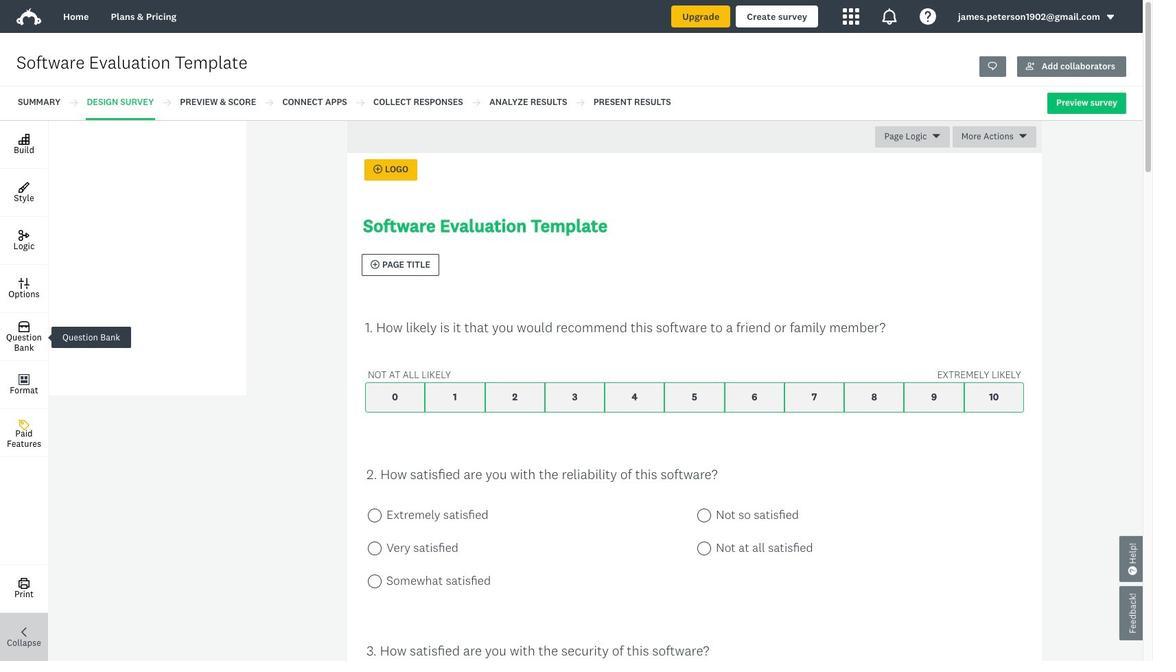 Task type: locate. For each thing, give the bounding box(es) containing it.
surveymonkey logo image
[[16, 8, 41, 25]]

2 products icon image from the left
[[882, 8, 898, 25]]

products icon image
[[843, 8, 860, 25], [882, 8, 898, 25]]

4 element
[[628, 392, 642, 404]]

1 horizontal spatial products icon image
[[882, 8, 898, 25]]

1 products icon image from the left
[[843, 8, 860, 25]]

help icon image
[[920, 8, 937, 25]]

2 element
[[508, 392, 522, 404]]

3 element
[[568, 392, 582, 404]]

5 element
[[688, 392, 702, 404]]

0 horizontal spatial products icon image
[[843, 8, 860, 25]]



Task type: vqa. For each thing, say whether or not it's contained in the screenshot.
The 0 element
yes



Task type: describe. For each thing, give the bounding box(es) containing it.
0 element
[[388, 392, 402, 404]]

6 element
[[748, 392, 762, 404]]

1 element
[[448, 392, 462, 404]]

dropdown arrow image
[[1106, 13, 1116, 22]]



